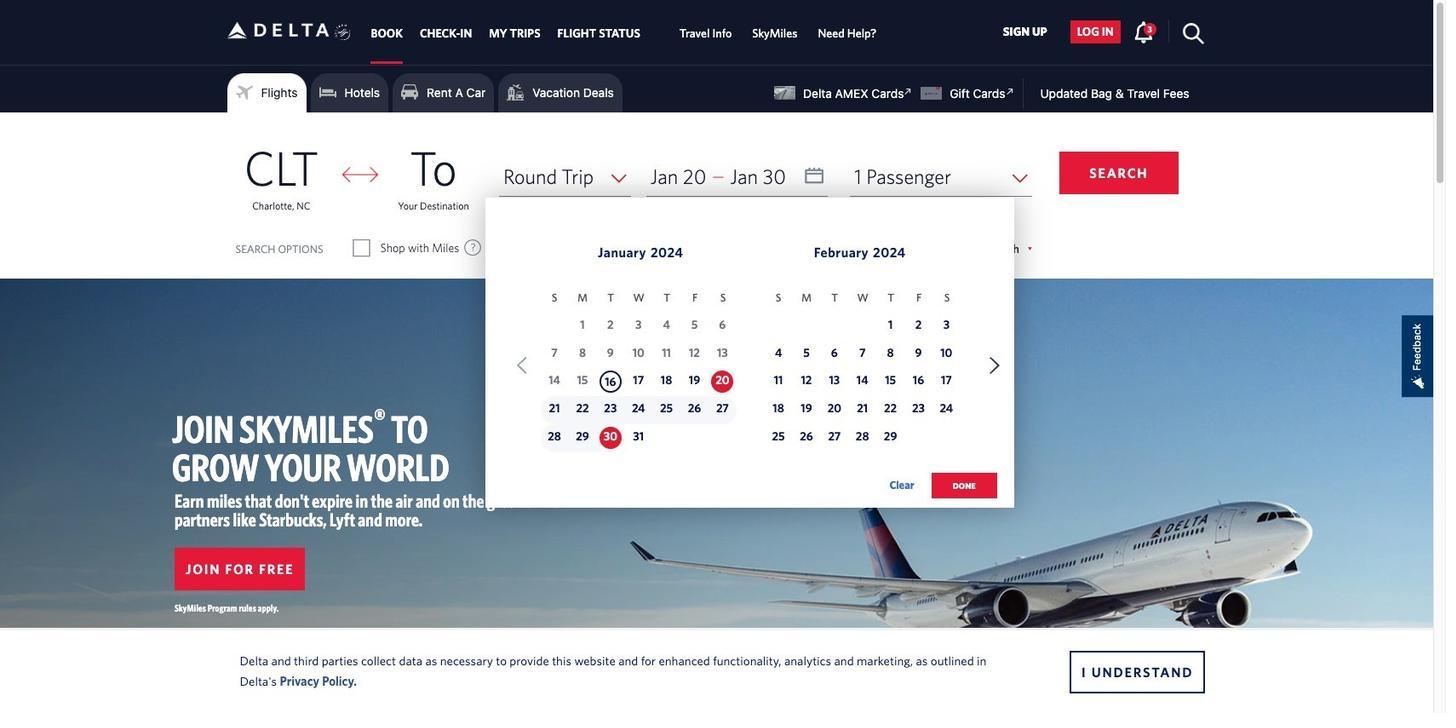 Task type: describe. For each thing, give the bounding box(es) containing it.
2 this link opens another site in a new window that may not follow the same accessibility policies as delta air lines. image from the left
[[1002, 84, 1018, 100]]

delta air lines image
[[227, 4, 329, 57]]



Task type: locate. For each thing, give the bounding box(es) containing it.
1 this link opens another site in a new window that may not follow the same accessibility policies as delta air lines. image from the left
[[901, 84, 917, 100]]

calendar expanded, use arrow keys to select date application
[[485, 198, 1014, 516]]

tab panel
[[0, 112, 1434, 516]]

this link opens another site in a new window that may not follow the same accessibility policies as delta air lines. image
[[901, 84, 917, 100], [1002, 84, 1018, 100]]

0 horizontal spatial this link opens another site in a new window that may not follow the same accessibility policies as delta air lines. image
[[901, 84, 917, 100]]

tab list
[[363, 0, 887, 64]]

skyteam image
[[335, 6, 351, 59]]

None text field
[[646, 157, 828, 197]]

1 horizontal spatial this link opens another site in a new window that may not follow the same accessibility policies as delta air lines. image
[[1002, 84, 1018, 100]]

None checkbox
[[354, 239, 369, 256], [659, 239, 674, 256], [354, 239, 369, 256], [659, 239, 674, 256]]

None field
[[499, 157, 631, 197], [851, 157, 1033, 197], [499, 157, 631, 197], [851, 157, 1033, 197]]



